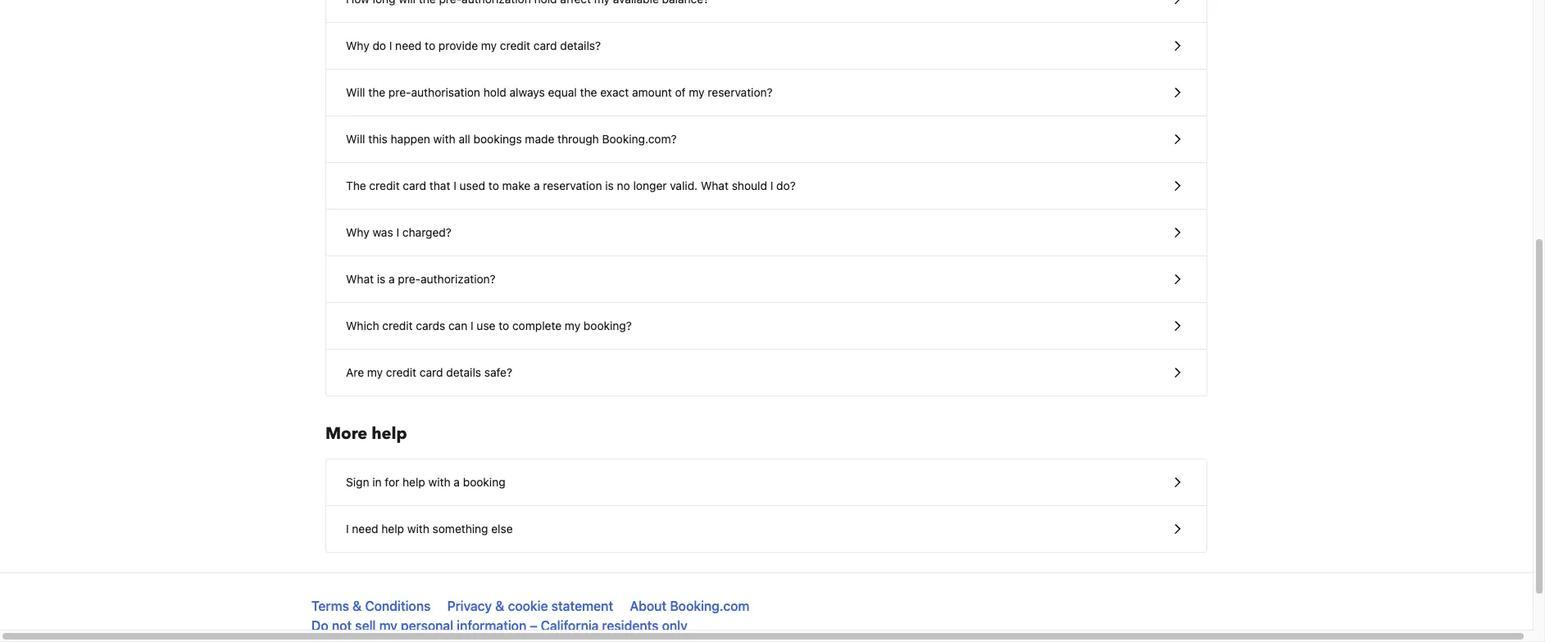 Task type: vqa. For each thing, say whether or not it's contained in the screenshot.
the what within the the credit card that i used to make a reservation is no longer valid. what should i do? button
yes



Task type: locate. For each thing, give the bounding box(es) containing it.
0 vertical spatial what
[[701, 179, 729, 193]]

credit right are on the bottom left of page
[[386, 366, 417, 380]]

always
[[510, 85, 545, 99]]

0 vertical spatial will
[[346, 85, 365, 99]]

will the pre-authorisation hold always equal the exact amount of my reservation?
[[346, 85, 773, 99]]

a down why was i charged?
[[389, 272, 395, 286]]

pre- inside button
[[398, 272, 421, 286]]

all
[[459, 132, 471, 146]]

with
[[434, 132, 456, 146], [429, 476, 451, 490], [407, 522, 430, 536]]

i need help with something else button
[[326, 507, 1207, 553]]

0 vertical spatial need
[[395, 39, 422, 52]]

1 vertical spatial help
[[403, 476, 425, 490]]

1 vertical spatial pre-
[[398, 272, 421, 286]]

help right "more"
[[372, 423, 407, 445]]

1 horizontal spatial the
[[580, 85, 597, 99]]

was
[[373, 226, 393, 239]]

will this happen with all bookings made through booking.com?
[[346, 132, 677, 146]]

will inside will the pre-authorisation hold always equal the exact amount of my reservation? button
[[346, 85, 365, 99]]

1 horizontal spatial what
[[701, 179, 729, 193]]

do
[[373, 39, 386, 52]]

card
[[534, 39, 557, 52], [403, 179, 427, 193], [420, 366, 443, 380]]

do not sell my personal information – california residents only link
[[312, 619, 688, 634]]

2 vertical spatial help
[[382, 522, 404, 536]]

with for something
[[407, 522, 430, 536]]

1 vertical spatial with
[[429, 476, 451, 490]]

& up sell
[[353, 599, 362, 614]]

to right used
[[489, 179, 499, 193]]

credit inside which credit cards can i use to complete my booking? button
[[382, 319, 413, 333]]

the credit card that i used to make a reservation is no longer valid. what should i do?
[[346, 179, 796, 193]]

sign in for help with a booking link
[[326, 460, 1207, 506]]

card left details at the left
[[420, 366, 443, 380]]

is left no
[[606, 179, 614, 193]]

cards
[[416, 319, 445, 333]]

2 horizontal spatial a
[[534, 179, 540, 193]]

which
[[346, 319, 379, 333]]

my
[[481, 39, 497, 52], [689, 85, 705, 99], [565, 319, 581, 333], [367, 366, 383, 380], [379, 619, 398, 634]]

0 horizontal spatial is
[[377, 272, 386, 286]]

statement
[[552, 599, 614, 614]]

pre-
[[389, 85, 411, 99], [398, 272, 421, 286]]

a
[[534, 179, 540, 193], [389, 272, 395, 286], [454, 476, 460, 490]]

booking.com
[[670, 599, 750, 614]]

1 & from the left
[[353, 599, 362, 614]]

safe?
[[485, 366, 513, 380]]

2 & from the left
[[496, 599, 505, 614]]

0 vertical spatial pre-
[[389, 85, 411, 99]]

1 will from the top
[[346, 85, 365, 99]]

need down sign
[[352, 522, 379, 536]]

0 vertical spatial with
[[434, 132, 456, 146]]

0 horizontal spatial what
[[346, 272, 374, 286]]

to inside button
[[499, 319, 509, 333]]

terms
[[312, 599, 349, 614]]

need
[[395, 39, 422, 52], [352, 522, 379, 536]]

privacy & cookie statement
[[447, 599, 614, 614]]

with left all
[[434, 132, 456, 146]]

2 why from the top
[[346, 226, 370, 239]]

& for privacy
[[496, 599, 505, 614]]

why
[[346, 39, 370, 52], [346, 226, 370, 239]]

credit right the
[[369, 179, 400, 193]]

card inside 'button'
[[420, 366, 443, 380]]

to left 'provide'
[[425, 39, 436, 52]]

pre- up "happen"
[[389, 85, 411, 99]]

about booking.com do not sell my personal information – california residents only
[[312, 599, 750, 634]]

card left that
[[403, 179, 427, 193]]

what
[[701, 179, 729, 193], [346, 272, 374, 286]]

pre- down why was i charged?
[[398, 272, 421, 286]]

valid.
[[670, 179, 698, 193]]

1 vertical spatial a
[[389, 272, 395, 286]]

why for why was i charged?
[[346, 226, 370, 239]]

information
[[457, 619, 527, 634]]

2 will from the top
[[346, 132, 365, 146]]

what up which on the left of the page
[[346, 272, 374, 286]]

what right valid.
[[701, 179, 729, 193]]

happen
[[391, 132, 430, 146]]

0 vertical spatial help
[[372, 423, 407, 445]]

0 vertical spatial to
[[425, 39, 436, 52]]

my inside why do i need to provide my credit card details? button
[[481, 39, 497, 52]]

2 vertical spatial with
[[407, 522, 430, 536]]

0 horizontal spatial the
[[368, 85, 386, 99]]

0 horizontal spatial &
[[353, 599, 362, 614]]

1 vertical spatial card
[[403, 179, 427, 193]]

need right do
[[395, 39, 422, 52]]

about
[[630, 599, 667, 614]]

not
[[332, 619, 352, 634]]

my right of
[[689, 85, 705, 99]]

0 horizontal spatial need
[[352, 522, 379, 536]]

why left was
[[346, 226, 370, 239]]

i left "do?"
[[771, 179, 774, 193]]

why inside why was i charged? button
[[346, 226, 370, 239]]

a left booking
[[454, 476, 460, 490]]

to
[[425, 39, 436, 52], [489, 179, 499, 193], [499, 319, 509, 333]]

to right use
[[499, 319, 509, 333]]

0 vertical spatial why
[[346, 39, 370, 52]]

why left do
[[346, 39, 370, 52]]

my inside about booking.com do not sell my personal information – california residents only
[[379, 619, 398, 634]]

my left booking?
[[565, 319, 581, 333]]

booking
[[463, 476, 506, 490]]

through
[[558, 132, 599, 146]]

why for why do i need to provide my credit card details?
[[346, 39, 370, 52]]

& up do not sell my personal information – california residents only link
[[496, 599, 505, 614]]

a right make
[[534, 179, 540, 193]]

the left exact
[[580, 85, 597, 99]]

2 the from the left
[[580, 85, 597, 99]]

1 vertical spatial will
[[346, 132, 365, 146]]

the up "this"
[[368, 85, 386, 99]]

1 why from the top
[[346, 39, 370, 52]]

help down for
[[382, 522, 404, 536]]

made
[[525, 132, 555, 146]]

help right for
[[403, 476, 425, 490]]

i
[[389, 39, 392, 52], [454, 179, 457, 193], [771, 179, 774, 193], [396, 226, 399, 239], [471, 319, 474, 333], [346, 522, 349, 536]]

my down conditions at the bottom left of the page
[[379, 619, 398, 634]]

is down was
[[377, 272, 386, 286]]

california
[[541, 619, 599, 634]]

i right do
[[389, 39, 392, 52]]

with left something
[[407, 522, 430, 536]]

details
[[446, 366, 481, 380]]

the
[[368, 85, 386, 99], [580, 85, 597, 99]]

2 vertical spatial to
[[499, 319, 509, 333]]

1 vertical spatial what
[[346, 272, 374, 286]]

about booking.com link
[[630, 599, 750, 614]]

&
[[353, 599, 362, 614], [496, 599, 505, 614]]

credit inside 'are my credit card details safe?' 'button'
[[386, 366, 417, 380]]

i left use
[[471, 319, 474, 333]]

pre- inside button
[[389, 85, 411, 99]]

used
[[460, 179, 486, 193]]

amount
[[632, 85, 672, 99]]

sell
[[355, 619, 376, 634]]

1 vertical spatial need
[[352, 522, 379, 536]]

i need help with something else
[[346, 522, 513, 536]]

use
[[477, 319, 496, 333]]

is
[[606, 179, 614, 193], [377, 272, 386, 286]]

why do i need to provide my credit card details? button
[[326, 23, 1207, 70]]

are my credit card details safe?
[[346, 366, 513, 380]]

card left details?
[[534, 39, 557, 52]]

1 vertical spatial to
[[489, 179, 499, 193]]

will inside will this happen with all bookings made through booking.com? button
[[346, 132, 365, 146]]

why inside why do i need to provide my credit card details? button
[[346, 39, 370, 52]]

to for can
[[499, 319, 509, 333]]

will
[[346, 85, 365, 99], [346, 132, 365, 146]]

2 vertical spatial card
[[420, 366, 443, 380]]

something
[[433, 522, 488, 536]]

my right are on the bottom left of page
[[367, 366, 383, 380]]

terms & conditions link
[[312, 599, 431, 614]]

credit up always
[[500, 39, 531, 52]]

0 horizontal spatial a
[[389, 272, 395, 286]]

0 vertical spatial is
[[606, 179, 614, 193]]

authorization?
[[421, 272, 496, 286]]

my inside which credit cards can i use to complete my booking? button
[[565, 319, 581, 333]]

more
[[326, 423, 368, 445]]

why was i charged? button
[[326, 210, 1207, 257]]

with left booking
[[429, 476, 451, 490]]

2 vertical spatial a
[[454, 476, 460, 490]]

1 horizontal spatial &
[[496, 599, 505, 614]]

only
[[662, 619, 688, 634]]

that
[[430, 179, 451, 193]]

credit inside why do i need to provide my credit card details? button
[[500, 39, 531, 52]]

my right 'provide'
[[481, 39, 497, 52]]

credit left cards
[[382, 319, 413, 333]]

1 vertical spatial why
[[346, 226, 370, 239]]

help
[[372, 423, 407, 445], [403, 476, 425, 490], [382, 522, 404, 536]]



Task type: describe. For each thing, give the bounding box(es) containing it.
credit inside button
[[369, 179, 400, 193]]

reservation
[[543, 179, 602, 193]]

reservation?
[[708, 85, 773, 99]]

conditions
[[365, 599, 431, 614]]

the credit card that i used to make a reservation is no longer valid. what should i do? button
[[326, 163, 1207, 210]]

complete
[[513, 319, 562, 333]]

charged?
[[403, 226, 452, 239]]

0 vertical spatial card
[[534, 39, 557, 52]]

are my credit card details safe? button
[[326, 350, 1207, 396]]

of
[[675, 85, 686, 99]]

booking?
[[584, 319, 632, 333]]

with for all
[[434, 132, 456, 146]]

1 horizontal spatial is
[[606, 179, 614, 193]]

hold
[[484, 85, 507, 99]]

exact
[[600, 85, 629, 99]]

why was i charged?
[[346, 226, 452, 239]]

will the pre-authorisation hold always equal the exact amount of my reservation? button
[[326, 70, 1207, 116]]

can
[[449, 319, 468, 333]]

my inside 'are my credit card details safe?' 'button'
[[367, 366, 383, 380]]

sign in for help with a booking
[[346, 476, 506, 490]]

what is a pre-authorization? button
[[326, 257, 1207, 303]]

sign in for help with a booking button
[[326, 460, 1207, 507]]

my inside will the pre-authorisation hold always equal the exact amount of my reservation? button
[[689, 85, 705, 99]]

why do i need to provide my credit card details?
[[346, 39, 601, 52]]

make
[[502, 179, 531, 193]]

sign
[[346, 476, 369, 490]]

which credit cards can i use to complete my booking?
[[346, 319, 632, 333]]

i right that
[[454, 179, 457, 193]]

what inside "the credit card that i used to make a reservation is no longer valid. what should i do?" button
[[701, 179, 729, 193]]

which credit cards can i use to complete my booking? button
[[326, 303, 1207, 350]]

bookings
[[474, 132, 522, 146]]

this
[[368, 132, 388, 146]]

in
[[373, 476, 382, 490]]

i right was
[[396, 226, 399, 239]]

to for that
[[489, 179, 499, 193]]

more help
[[326, 423, 407, 445]]

booking.com?
[[602, 132, 677, 146]]

1 the from the left
[[368, 85, 386, 99]]

what inside what is a pre-authorization? button
[[346, 272, 374, 286]]

1 horizontal spatial a
[[454, 476, 460, 490]]

& for terms
[[353, 599, 362, 614]]

1 horizontal spatial need
[[395, 39, 422, 52]]

will this happen with all bookings made through booking.com? button
[[326, 116, 1207, 163]]

else
[[492, 522, 513, 536]]

0 vertical spatial a
[[534, 179, 540, 193]]

will for will this happen with all bookings made through booking.com?
[[346, 132, 365, 146]]

terms & conditions
[[312, 599, 431, 614]]

do?
[[777, 179, 796, 193]]

authorisation
[[411, 85, 481, 99]]

provide
[[439, 39, 478, 52]]

longer
[[634, 179, 667, 193]]

–
[[530, 619, 538, 634]]

details?
[[560, 39, 601, 52]]

what is a pre-authorization?
[[346, 272, 496, 286]]

should
[[732, 179, 768, 193]]

privacy & cookie statement link
[[447, 599, 614, 614]]

for
[[385, 476, 400, 490]]

will for will the pre-authorisation hold always equal the exact amount of my reservation?
[[346, 85, 365, 99]]

privacy
[[447, 599, 492, 614]]

no
[[617, 179, 630, 193]]

i down sign
[[346, 522, 349, 536]]

personal
[[401, 619, 454, 634]]

1 vertical spatial is
[[377, 272, 386, 286]]

the
[[346, 179, 366, 193]]

do
[[312, 619, 329, 634]]

cookie
[[508, 599, 548, 614]]

residents
[[602, 619, 659, 634]]

equal
[[548, 85, 577, 99]]

are
[[346, 366, 364, 380]]



